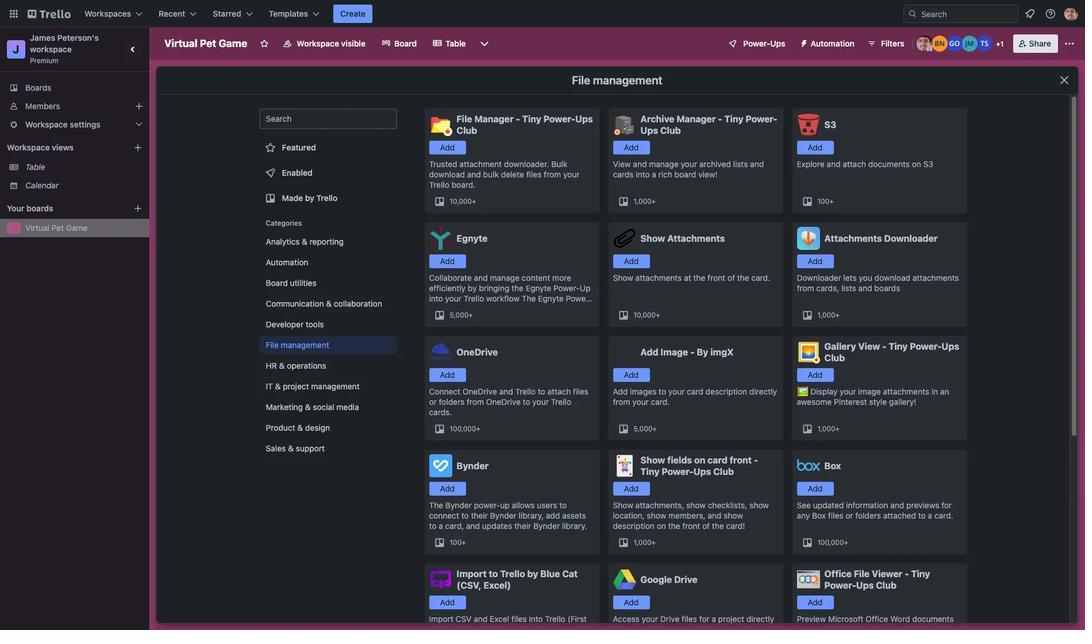 Task type: vqa. For each thing, say whether or not it's contained in the screenshot.
the archived
yes



Task type: describe. For each thing, give the bounding box(es) containing it.
into inside view and manage your archived lists and cards into a rich board view!
[[636, 170, 650, 179]]

0 horizontal spatial virtual pet game
[[25, 223, 88, 233]]

social
[[313, 402, 334, 412]]

create a view image
[[133, 143, 143, 152]]

ups inside gallery view - tiny power-ups club
[[942, 341, 959, 352]]

😻)
[[492, 625, 505, 631]]

create button
[[333, 5, 373, 23]]

fields
[[667, 455, 692, 466]]

0 vertical spatial management
[[593, 74, 663, 87]]

trello inside trusted attachment downloader. bulk download and bulk delete files from your trello board.
[[429, 180, 449, 190]]

+ for show attachments
[[656, 311, 660, 320]]

excel inside preview microsoft office word documents (.docx), excel spreadsheets (.xlsx), an
[[828, 625, 847, 631]]

previews
[[906, 501, 939, 510]]

project inside access your drive files for a project directly from its card, or create and attach new driv
[[718, 614, 744, 624]]

power- inside 'file manager - tiny power-ups club'
[[544, 114, 575, 124]]

card, inside access your drive files for a project directly from its card, or create and attach new driv
[[643, 625, 662, 631]]

delete
[[501, 170, 524, 179]]

file inside 'file manager - tiny power-ups club'
[[457, 114, 472, 124]]

attachments for gallery view - tiny power-ups club
[[883, 387, 929, 397]]

0 horizontal spatial documents
[[868, 159, 910, 169]]

1 horizontal spatial table link
[[426, 34, 473, 53]]

jeremy miller (jeremymiller198) image
[[961, 36, 978, 52]]

spreadsheets
[[849, 625, 900, 631]]

checklists,
[[708, 501, 747, 510]]

virtual inside board name text box
[[164, 37, 197, 49]]

+ for box
[[844, 539, 848, 547]]

0 vertical spatial drive
[[674, 575, 698, 585]]

+ for attachments downloader
[[835, 311, 840, 320]]

star or unstar board image
[[260, 39, 269, 48]]

add for egnyte
[[440, 256, 455, 266]]

office inside office file viewer - tiny power-ups club
[[825, 569, 852, 579]]

power- inside button
[[743, 39, 770, 48]]

downloader.
[[504, 159, 549, 169]]

primary element
[[0, 0, 1085, 28]]

workspace settings
[[25, 120, 100, 129]]

attach inside connect onedrive and trello to attach files or folders from onedrive to your trello cards.
[[547, 387, 571, 397]]

workspace for workspace views
[[7, 143, 50, 152]]

lists inside view and manage your archived lists and cards into a rich board view!
[[733, 159, 748, 169]]

archive
[[641, 114, 674, 124]]

new
[[741, 625, 757, 631]]

ups inside show fields on card front - tiny power-ups club
[[694, 467, 711, 477]]

add for show attachments
[[624, 256, 639, 266]]

on inside show fields on card front - tiny power-ups club
[[694, 455, 705, 466]]

import csv and excel files into trello (first 10 imports free 😻)
[[429, 614, 587, 631]]

and inside import csv and excel files into trello (first 10 imports free 😻)
[[474, 614, 488, 624]]

2 vertical spatial onedrive
[[486, 397, 521, 407]]

word
[[890, 614, 910, 624]]

calendar link
[[25, 180, 143, 191]]

workspaces
[[84, 9, 131, 18]]

csv
[[456, 614, 472, 624]]

ups inside 'file manager - tiny power-ups club'
[[575, 114, 593, 124]]

tiny inside office file viewer - tiny power-ups club
[[911, 569, 930, 579]]

5,000 for egnyte
[[450, 311, 469, 320]]

Search field
[[917, 5, 1018, 22]]

add for onedrive
[[440, 370, 455, 380]]

google drive
[[641, 575, 698, 585]]

featured
[[282, 143, 316, 152]]

your inside connect onedrive and trello to attach files or folders from onedrive to your trello cards.
[[532, 397, 549, 407]]

files inside import csv and excel files into trello (first 10 imports free 😻)
[[511, 614, 527, 624]]

board
[[675, 170, 696, 179]]

1 horizontal spatial card.
[[751, 273, 770, 283]]

manage
[[649, 159, 679, 169]]

communication & collaboration link
[[259, 295, 397, 313]]

downloader inside downloader lets you download attachments from cards, lists and boards
[[797, 273, 841, 283]]

1,000 + for archive manager - tiny power- ups club
[[634, 197, 656, 206]]

you
[[859, 273, 872, 283]]

add button for add image - by imgx
[[613, 368, 650, 382]]

james peterson (jamespeterson93) image
[[917, 36, 933, 52]]

power- inside show fields on card front - tiny power-ups club
[[662, 467, 694, 477]]

100,000 + for box
[[818, 539, 848, 547]]

operations
[[287, 361, 326, 371]]

lets
[[843, 273, 857, 283]]

0 horizontal spatial by
[[305, 193, 314, 203]]

add for archive manager - tiny power- ups club
[[624, 143, 639, 152]]

visible
[[341, 39, 366, 48]]

access
[[613, 614, 640, 624]]

microsoft
[[828, 614, 863, 624]]

featured link
[[259, 136, 397, 159]]

add for office file viewer - tiny power-ups club
[[808, 598, 823, 608]]

Board name text field
[[159, 34, 253, 53]]

power-
[[474, 501, 500, 510]]

add button for bynder
[[429, 482, 466, 496]]

& for marketing
[[305, 402, 311, 412]]

(first
[[568, 614, 587, 624]]

this member is an admin of this board. image
[[927, 47, 932, 52]]

card, inside the bynder power-up allows users to connect to their bynder library, add assets to a card, and updates their bynder library.
[[445, 521, 464, 531]]

attachment
[[459, 159, 502, 169]]

bulk
[[483, 170, 499, 179]]

ups inside the archive manager - tiny power- ups club
[[641, 125, 658, 136]]

& for communication
[[326, 299, 332, 309]]

your inside 🖼 display your image attachments in an awesome pinterest style gallery!
[[840, 387, 856, 397]]

or inside connect onedrive and trello to attach files or folders from onedrive to your trello cards.
[[429, 397, 437, 407]]

from inside add images to your card description directly from your card.
[[613, 397, 630, 407]]

bynder up power- at the bottom
[[457, 461, 489, 471]]

front inside show attachments, show checklists, show location, show members, and show description on the front of the card!
[[682, 521, 700, 531]]

Search text field
[[259, 109, 397, 129]]

& for hr
[[279, 361, 285, 371]]

and inside connect onedrive and trello to attach files or folders from onedrive to your trello cards.
[[499, 387, 513, 397]]

marketing & social media link
[[259, 398, 397, 417]]

your inside access your drive files for a project directly from its card, or create and attach new driv
[[642, 614, 658, 624]]

folders inside connect onedrive and trello to attach files or folders from onedrive to your trello cards.
[[439, 397, 465, 407]]

0 vertical spatial file management
[[572, 74, 663, 87]]

members link
[[0, 97, 149, 116]]

communication
[[266, 299, 324, 309]]

pet inside board name text box
[[200, 37, 216, 49]]

0 vertical spatial onedrive
[[457, 347, 498, 358]]

0 notifications image
[[1023, 7, 1037, 21]]

sales & support link
[[259, 440, 397, 458]]

power- inside office file viewer - tiny power-ups club
[[825, 581, 856, 591]]

add button for office file viewer - tiny power-ups club
[[797, 596, 834, 610]]

0 horizontal spatial file management
[[266, 340, 329, 350]]

for inside access your drive files for a project directly from its card, or create and attach new driv
[[699, 614, 710, 624]]

1 horizontal spatial of
[[728, 273, 735, 283]]

attach inside access your drive files for a project directly from its card, or create and attach new driv
[[716, 625, 739, 631]]

it & project management link
[[259, 378, 397, 396]]

0 horizontal spatial boards
[[26, 203, 53, 213]]

0 horizontal spatial virtual
[[25, 223, 49, 233]]

developer tools
[[266, 320, 324, 329]]

virtual pet game inside board name text box
[[164, 37, 247, 49]]

attachments for attachments downloader
[[913, 273, 959, 283]]

& for sales
[[288, 444, 294, 453]]

- for archive
[[718, 114, 722, 124]]

boards inside downloader lets you download attachments from cards, lists and boards
[[874, 283, 900, 293]]

1 vertical spatial onedrive
[[463, 387, 497, 397]]

1,000 + for gallery view - tiny power-ups club
[[818, 425, 840, 433]]

box inside see updated information and previews for any box files or folders attached to a card.
[[812, 511, 826, 521]]

+ for s3
[[830, 197, 834, 206]]

automation inside button
[[811, 39, 855, 48]]

club inside show fields on card front - tiny power-ups club
[[713, 467, 734, 477]]

office file viewer - tiny power-ups club
[[825, 569, 930, 591]]

download inside trusted attachment downloader. bulk download and bulk delete files from your trello board.
[[429, 170, 465, 179]]

communication & collaboration
[[266, 299, 382, 309]]

made by trello link
[[259, 187, 397, 210]]

to inside add images to your card description directly from your card.
[[659, 387, 666, 397]]

create
[[340, 9, 366, 18]]

10
[[429, 625, 438, 631]]

tiny inside show fields on card front - tiny power-ups club
[[641, 467, 660, 477]]

explore and attach documents on s3
[[797, 159, 933, 169]]

add
[[546, 511, 560, 521]]

reporting
[[310, 237, 344, 247]]

workspaces button
[[78, 5, 149, 23]]

board utilities
[[266, 278, 317, 288]]

cards
[[613, 170, 634, 179]]

0 vertical spatial box
[[825, 461, 841, 471]]

2 attachments from the left
[[825, 233, 882, 244]]

add inside add images to your card description directly from your card.
[[613, 387, 628, 397]]

1,000 + for attachments downloader
[[818, 311, 840, 320]]

club inside office file viewer - tiny power-ups club
[[876, 581, 897, 591]]

made by trello
[[282, 193, 338, 203]]

1 vertical spatial table link
[[25, 162, 143, 173]]

10,000 + for show attachments
[[634, 311, 660, 320]]

boards
[[25, 83, 51, 93]]

- inside office file viewer - tiny power-ups club
[[905, 569, 909, 579]]

show for show attachments
[[641, 233, 665, 244]]

james peterson's workspace premium
[[30, 33, 101, 65]]

workspace visible button
[[276, 34, 372, 53]]

show attachments
[[641, 233, 725, 244]]

up
[[500, 501, 510, 510]]

open information menu image
[[1045, 8, 1056, 20]]

add button for import to trello by blue cat (csv, excel)
[[429, 596, 466, 610]]

bynder up connect
[[445, 501, 472, 510]]

(csv,
[[457, 581, 481, 591]]

card. inside see updated information and previews for any box files or folders attached to a card.
[[934, 511, 953, 521]]

board utilities link
[[259, 274, 397, 293]]

2 vertical spatial management
[[311, 382, 360, 391]]

add for gallery view - tiny power-ups club
[[808, 370, 823, 380]]

preview
[[797, 614, 826, 624]]

1 vertical spatial their
[[514, 521, 531, 531]]

power-ups
[[743, 39, 785, 48]]

it & project management
[[266, 382, 360, 391]]

1,000 for gallery view - tiny power-ups club
[[818, 425, 835, 433]]

1 vertical spatial game
[[66, 223, 88, 233]]

of inside show attachments, show checklists, show location, show members, and show description on the front of the card!
[[702, 521, 710, 531]]

club for archive
[[660, 125, 681, 136]]

files inside see updated information and previews for any box files or folders attached to a card.
[[828, 511, 843, 521]]

documents inside preview microsoft office word documents (.docx), excel spreadsheets (.xlsx), an
[[912, 614, 954, 624]]

card inside add images to your card description directly from your card.
[[687, 387, 703, 397]]

trello inside import csv and excel files into trello (first 10 imports free 😻)
[[545, 614, 565, 624]]

add for s3
[[808, 143, 823, 152]]

from inside access your drive files for a project directly from its card, or create and attach new driv
[[613, 625, 630, 631]]

1,000 for show fields on card front - tiny power-ups club
[[634, 539, 652, 547]]

views
[[52, 143, 74, 152]]

developer
[[266, 320, 304, 329]]

100 + for s3
[[818, 197, 834, 206]]

🖼 display your image attachments in an awesome pinterest style gallery!
[[797, 387, 949, 407]]

add for attachments downloader
[[808, 256, 823, 266]]

archive manager - tiny power- ups club
[[641, 114, 777, 136]]

import for import to trello by blue cat (csv, excel)
[[457, 569, 487, 579]]

& for analytics
[[302, 237, 307, 247]]

show for show fields on card front - tiny power-ups club
[[641, 455, 665, 466]]

manager for file
[[475, 114, 514, 124]]

allows
[[512, 501, 535, 510]]

workspace settings button
[[0, 116, 149, 134]]

customize views image
[[479, 38, 490, 49]]

card!
[[726, 521, 745, 531]]

1 vertical spatial management
[[281, 340, 329, 350]]

display
[[811, 387, 838, 397]]

add button for gallery view - tiny power-ups club
[[797, 368, 834, 382]]

and inside the bynder power-up allows users to connect to their bynder library, add assets to a card, and updates their bynder library.
[[466, 521, 480, 531]]

see
[[797, 501, 811, 510]]

directly inside add images to your card description directly from your card.
[[749, 387, 777, 397]]

workspace for workspace settings
[[25, 120, 68, 129]]

- for file
[[516, 114, 520, 124]]

1 horizontal spatial table
[[446, 39, 466, 48]]

- inside show fields on card front - tiny power-ups club
[[754, 455, 758, 466]]

and inside show attachments, show checklists, show location, show members, and show description on the front of the card!
[[708, 511, 722, 521]]

tiny for gallery
[[889, 341, 908, 352]]

1 horizontal spatial downloader
[[884, 233, 938, 244]]

sales
[[266, 444, 286, 453]]

starred
[[213, 9, 241, 18]]

0 horizontal spatial their
[[471, 511, 488, 521]]

from inside downloader lets you download attachments from cards, lists and boards
[[797, 283, 814, 293]]

image
[[661, 347, 688, 358]]

show attachments, show checklists, show location, show members, and show description on the front of the card!
[[613, 501, 769, 531]]

bynder down add
[[533, 521, 560, 531]]

recent
[[159, 9, 185, 18]]

back to home image
[[28, 5, 71, 23]]

show fields on card front - tiny power-ups club
[[641, 455, 758, 477]]

assets
[[562, 511, 586, 521]]

5,000 for add image - by imgx
[[634, 425, 653, 433]]

view inside gallery view - tiny power-ups club
[[858, 341, 880, 352]]

0 vertical spatial attach
[[843, 159, 866, 169]]

power- inside gallery view - tiny power-ups club
[[910, 341, 942, 352]]

peterson's
[[57, 33, 99, 43]]

free
[[470, 625, 489, 631]]

power-ups button
[[720, 34, 792, 53]]

attachments,
[[636, 501, 684, 510]]

cards,
[[816, 283, 839, 293]]

and inside downloader lets you download attachments from cards, lists and boards
[[858, 283, 872, 293]]

& for it
[[275, 382, 281, 391]]

download inside downloader lets you download attachments from cards, lists and boards
[[875, 273, 910, 283]]

on inside show attachments, show checklists, show location, show members, and show description on the front of the card!
[[657, 521, 666, 531]]

office inside preview microsoft office word documents (.docx), excel spreadsheets (.xlsx), an
[[866, 614, 888, 624]]

or inside see updated information and previews for any box files or folders attached to a card.
[[846, 511, 853, 521]]



Task type: locate. For each thing, give the bounding box(es) containing it.
trello inside import to trello by blue cat (csv, excel)
[[500, 569, 525, 579]]

your boards with 1 items element
[[7, 202, 116, 216]]

1 vertical spatial excel
[[828, 625, 847, 631]]

automation inside 'link'
[[266, 257, 308, 267]]

recent button
[[152, 5, 204, 23]]

tiny for archive
[[725, 114, 744, 124]]

into left (first on the bottom of page
[[529, 614, 543, 624]]

10,000 + down board.
[[450, 197, 476, 206]]

1 horizontal spatial excel
[[828, 625, 847, 631]]

in
[[932, 387, 938, 397]]

their down power- at the bottom
[[471, 511, 488, 521]]

- for add
[[690, 347, 695, 358]]

0 horizontal spatial lists
[[733, 159, 748, 169]]

board inside 'link'
[[266, 278, 288, 288]]

100
[[818, 197, 830, 206], [450, 539, 462, 547]]

images
[[630, 387, 657, 397]]

your boards
[[7, 203, 53, 213]]

1 vertical spatial description
[[613, 521, 655, 531]]

0 horizontal spatial 100,000
[[450, 425, 476, 433]]

front for the
[[708, 273, 725, 283]]

members
[[25, 101, 60, 111]]

1 horizontal spatial virtual pet game
[[164, 37, 247, 49]]

drive up 'create' at right
[[660, 614, 680, 624]]

1 vertical spatial 100 +
[[450, 539, 466, 547]]

show attachments at the front of the card.
[[613, 273, 770, 283]]

1 vertical spatial virtual pet game
[[25, 223, 88, 233]]

100,000 down cards.
[[450, 425, 476, 433]]

show down attachments,
[[647, 511, 666, 521]]

add button for attachments downloader
[[797, 255, 834, 268]]

1 vertical spatial 10,000 +
[[634, 311, 660, 320]]

analytics
[[266, 237, 300, 247]]

add button up explore
[[797, 141, 834, 155]]

add button up access
[[613, 596, 650, 610]]

club inside gallery view - tiny power-ups club
[[825, 353, 845, 363]]

attachments up lets at the top right
[[825, 233, 882, 244]]

club for file
[[457, 125, 477, 136]]

0 vertical spatial 100,000 +
[[450, 425, 481, 433]]

1 horizontal spatial download
[[875, 273, 910, 283]]

automation left "filters" button
[[811, 39, 855, 48]]

file inside office file viewer - tiny power-ups club
[[854, 569, 870, 579]]

a inside access your drive files for a project directly from its card, or create and attach new driv
[[712, 614, 716, 624]]

for inside see updated information and previews for any box files or folders attached to a card.
[[942, 501, 952, 510]]

excel inside import csv and excel files into trello (first 10 imports free 😻)
[[490, 614, 509, 624]]

its
[[632, 625, 641, 631]]

add button for onedrive
[[429, 368, 466, 382]]

hr & operations
[[266, 361, 326, 371]]

1 vertical spatial 100
[[450, 539, 462, 547]]

product
[[266, 423, 295, 433]]

folders down 'connect'
[[439, 397, 465, 407]]

workspace for workspace visible
[[297, 39, 339, 48]]

& right hr
[[279, 361, 285, 371]]

tiny inside the archive manager - tiny power- ups club
[[725, 114, 744, 124]]

management up the operations
[[281, 340, 329, 350]]

2 vertical spatial or
[[664, 625, 672, 631]]

0 vertical spatial pet
[[200, 37, 216, 49]]

0 vertical spatial on
[[912, 159, 921, 169]]

2 horizontal spatial on
[[912, 159, 921, 169]]

& inside the product & design link
[[297, 423, 303, 433]]

view
[[613, 159, 631, 169], [858, 341, 880, 352]]

1 horizontal spatial front
[[708, 273, 725, 283]]

enabled link
[[259, 162, 397, 185]]

attachments downloader
[[825, 233, 938, 244]]

tiny inside 'file manager - tiny power-ups club'
[[522, 114, 541, 124]]

card. inside add images to your card description directly from your card.
[[651, 397, 670, 407]]

1,000 +
[[634, 197, 656, 206], [818, 311, 840, 320], [818, 425, 840, 433], [634, 539, 656, 547]]

for
[[942, 501, 952, 510], [699, 614, 710, 624]]

2 vertical spatial attach
[[716, 625, 739, 631]]

10,000 down board.
[[450, 197, 472, 206]]

download down trusted
[[429, 170, 465, 179]]

directly up new
[[747, 614, 774, 624]]

description inside show attachments, show checklists, show location, show members, and show description on the front of the card!
[[613, 521, 655, 531]]

sm image
[[795, 34, 811, 51]]

1 vertical spatial download
[[875, 273, 910, 283]]

into inside import csv and excel files into trello (first 10 imports free 😻)
[[529, 614, 543, 624]]

2 vertical spatial front
[[682, 521, 700, 531]]

premium
[[30, 56, 58, 65]]

5,000 + for add image - by imgx
[[634, 425, 657, 433]]

0 vertical spatial card.
[[751, 273, 770, 283]]

0 vertical spatial view
[[613, 159, 631, 169]]

10,000 for file manager - tiny power-ups club
[[450, 197, 472, 206]]

- for gallery
[[882, 341, 887, 352]]

game down starred dropdown button
[[219, 37, 247, 49]]

a inside view and manage your archived lists and cards into a rich board view!
[[652, 170, 656, 179]]

file management link
[[259, 336, 397, 355]]

archived
[[699, 159, 731, 169]]

project inside it & project management link
[[283, 382, 309, 391]]

and inside see updated information and previews for any box files or folders attached to a card.
[[890, 501, 904, 510]]

0 vertical spatial lists
[[733, 159, 748, 169]]

file management up hr & operations
[[266, 340, 329, 350]]

tiny up the gallery!
[[889, 341, 908, 352]]

100,000 + down cards.
[[450, 425, 481, 433]]

workspace inside workspace visible button
[[297, 39, 339, 48]]

1,000 for archive manager - tiny power- ups club
[[634, 197, 652, 206]]

- inside gallery view - tiny power-ups club
[[882, 341, 887, 352]]

tara schultz (taraschultz7) image
[[976, 36, 992, 52]]

0 horizontal spatial project
[[283, 382, 309, 391]]

1 vertical spatial card
[[708, 455, 728, 466]]

your inside trusted attachment downloader. bulk download and bulk delete files from your trello board.
[[563, 170, 580, 179]]

their down library,
[[514, 521, 531, 531]]

gary orlando (garyorlando) image
[[946, 36, 963, 52]]

2 vertical spatial card.
[[934, 511, 953, 521]]

1,000 for attachments downloader
[[818, 311, 835, 320]]

image
[[858, 387, 881, 397]]

description inside add images to your card description directly from your card.
[[706, 387, 747, 397]]

and inside access your drive files for a project directly from its card, or create and attach new driv
[[700, 625, 714, 631]]

1 horizontal spatial lists
[[841, 283, 856, 293]]

1 vertical spatial into
[[529, 614, 543, 624]]

add button up 'connect'
[[429, 368, 466, 382]]

card inside show fields on card front - tiny power-ups club
[[708, 455, 728, 466]]

1 horizontal spatial by
[[527, 569, 538, 579]]

add button up csv
[[429, 596, 466, 610]]

- inside 'file manager - tiny power-ups club'
[[516, 114, 520, 124]]

downloader lets you download attachments from cards, lists and boards
[[797, 273, 959, 293]]

folders down information
[[855, 511, 881, 521]]

1 vertical spatial or
[[846, 511, 853, 521]]

show right checklists,
[[750, 501, 769, 510]]

0 vertical spatial into
[[636, 170, 650, 179]]

1 vertical spatial 10,000
[[634, 311, 656, 320]]

+ for gallery view - tiny power-ups club
[[835, 425, 840, 433]]

add for file manager - tiny power-ups club
[[440, 143, 455, 152]]

lists right archived
[[733, 159, 748, 169]]

1,000 down location,
[[634, 539, 652, 547]]

an
[[940, 387, 949, 397]]

0 horizontal spatial table
[[25, 162, 45, 172]]

add images to your card description directly from your card.
[[613, 387, 777, 407]]

& down board utilities 'link'
[[326, 299, 332, 309]]

cards.
[[429, 408, 452, 417]]

0 vertical spatial excel
[[490, 614, 509, 624]]

game inside board name text box
[[219, 37, 247, 49]]

by right made
[[305, 193, 314, 203]]

attachments up show attachments at the front of the card. at the top of page
[[667, 233, 725, 244]]

1 vertical spatial on
[[694, 455, 705, 466]]

show for show attachments, show checklists, show location, show members, and show description on the front of the card!
[[613, 501, 633, 510]]

(.xlsx),
[[902, 625, 927, 631]]

james peterson (jamespeterson93) image
[[1064, 7, 1078, 21]]

or inside access your drive files for a project directly from its card, or create and attach new driv
[[664, 625, 672, 631]]

front right at
[[708, 273, 725, 283]]

your
[[7, 203, 24, 213]]

1 attachments from the left
[[667, 233, 725, 244]]

card down by
[[687, 387, 703, 397]]

0 vertical spatial board
[[394, 39, 417, 48]]

table left the customize views image
[[446, 39, 466, 48]]

front up checklists,
[[730, 455, 752, 466]]

filters
[[881, 39, 905, 48]]

office up microsoft
[[825, 569, 852, 579]]

view up cards at the top right of page
[[613, 159, 631, 169]]

workspace views
[[7, 143, 74, 152]]

+ for add image - by imgx
[[653, 425, 657, 433]]

attach
[[843, 159, 866, 169], [547, 387, 571, 397], [716, 625, 739, 631]]

view inside view and manage your archived lists and cards into a rich board view!
[[613, 159, 631, 169]]

game down your boards with 1 items element
[[66, 223, 88, 233]]

1 horizontal spatial game
[[219, 37, 247, 49]]

show up card!
[[724, 511, 743, 521]]

file manager - tiny power-ups club
[[457, 114, 593, 136]]

tiny up attachments,
[[641, 467, 660, 477]]

1 horizontal spatial card
[[708, 455, 728, 466]]

100,000 for box
[[818, 539, 844, 547]]

1 horizontal spatial s3
[[923, 159, 933, 169]]

10,000 for show attachments
[[634, 311, 656, 320]]

board for board utilities
[[266, 278, 288, 288]]

add button
[[429, 141, 466, 155], [613, 141, 650, 155], [797, 141, 834, 155], [429, 255, 466, 268], [613, 255, 650, 268], [797, 255, 834, 268], [429, 368, 466, 382], [613, 368, 650, 382], [797, 368, 834, 382], [429, 482, 466, 496], [613, 482, 650, 496], [797, 482, 834, 496], [429, 596, 466, 610], [613, 596, 650, 610], [797, 596, 834, 610]]

workspace left visible
[[297, 39, 339, 48]]

attachments
[[636, 273, 682, 283], [913, 273, 959, 283], [883, 387, 929, 397]]

1,000 + down cards,
[[818, 311, 840, 320]]

imgx
[[711, 347, 734, 358]]

0 horizontal spatial manager
[[475, 114, 514, 124]]

j link
[[7, 40, 25, 59]]

add button for box
[[797, 482, 834, 496]]

the bynder power-up allows users to connect to their bynder library, add assets to a card, and updates their bynder library.
[[429, 501, 587, 531]]

attachments inside 🖼 display your image attachments in an awesome pinterest style gallery!
[[883, 387, 929, 397]]

add button down show attachments
[[613, 255, 650, 268]]

& inside it & project management link
[[275, 382, 281, 391]]

add button for show fields on card front - tiny power-ups club
[[613, 482, 650, 496]]

analytics & reporting link
[[259, 233, 397, 251]]

files inside connect onedrive and trello to attach files or folders from onedrive to your trello cards.
[[573, 387, 588, 397]]

1 vertical spatial automation
[[266, 257, 308, 267]]

0 horizontal spatial pet
[[52, 223, 64, 233]]

of down members, on the right bottom
[[702, 521, 710, 531]]

management
[[593, 74, 663, 87], [281, 340, 329, 350], [311, 382, 360, 391]]

100,000 + for onedrive
[[450, 425, 481, 433]]

add button up trusted
[[429, 141, 466, 155]]

0 horizontal spatial on
[[657, 521, 666, 531]]

share button
[[1013, 34, 1058, 53]]

0 horizontal spatial table link
[[25, 162, 143, 173]]

2 horizontal spatial card.
[[934, 511, 953, 521]]

manager right archive
[[677, 114, 716, 124]]

100 for s3
[[818, 197, 830, 206]]

of right at
[[728, 273, 735, 283]]

your inside view and manage your archived lists and cards into a rich board view!
[[681, 159, 697, 169]]

card
[[687, 387, 703, 397], [708, 455, 728, 466]]

0 horizontal spatial 5,000 +
[[450, 311, 473, 320]]

1 manager from the left
[[475, 114, 514, 124]]

on
[[912, 159, 921, 169], [694, 455, 705, 466], [657, 521, 666, 531]]

1 vertical spatial s3
[[923, 159, 933, 169]]

import inside import to trello by blue cat (csv, excel)
[[457, 569, 487, 579]]

add image - by imgx
[[641, 347, 734, 358]]

folders
[[439, 397, 465, 407], [855, 511, 881, 521]]

product & design
[[266, 423, 330, 433]]

100 down connect
[[450, 539, 462, 547]]

card.
[[751, 273, 770, 283], [651, 397, 670, 407], [934, 511, 953, 521]]

1,000 + for show fields on card front - tiny power-ups club
[[634, 539, 656, 547]]

management down hr & operations "link"
[[311, 382, 360, 391]]

10,000 + up add image - by imgx
[[634, 311, 660, 320]]

lists
[[733, 159, 748, 169], [841, 283, 856, 293]]

1 vertical spatial 5,000
[[634, 425, 653, 433]]

add button for archive manager - tiny power- ups club
[[613, 141, 650, 155]]

add button up cards at the top right of page
[[613, 141, 650, 155]]

marketing & social media
[[266, 402, 359, 412]]

directly left 🖼
[[749, 387, 777, 397]]

description down imgx
[[706, 387, 747, 397]]

2 horizontal spatial or
[[846, 511, 853, 521]]

+ 1
[[996, 40, 1004, 48]]

& inside hr & operations "link"
[[279, 361, 285, 371]]

and inside trusted attachment downloader. bulk download and bulk delete files from your trello board.
[[467, 170, 481, 179]]

users
[[537, 501, 557, 510]]

project up new
[[718, 614, 744, 624]]

0 vertical spatial virtual pet game
[[164, 37, 247, 49]]

downloader up downloader lets you download attachments from cards, lists and boards
[[884, 233, 938, 244]]

card, down connect
[[445, 521, 464, 531]]

boards down attachments downloader
[[874, 283, 900, 293]]

0 horizontal spatial 100 +
[[450, 539, 466, 547]]

add for show fields on card front - tiny power-ups club
[[624, 484, 639, 494]]

& inside analytics & reporting link
[[302, 237, 307, 247]]

100 for bynder
[[450, 539, 462, 547]]

1 horizontal spatial board
[[394, 39, 417, 48]]

management up archive
[[593, 74, 663, 87]]

0 horizontal spatial downloader
[[797, 273, 841, 283]]

0 vertical spatial import
[[457, 569, 487, 579]]

100,000 down updated in the right bottom of the page
[[818, 539, 844, 547]]

+ for show fields on card front - tiny power-ups club
[[652, 539, 656, 547]]

1,000 down awesome
[[818, 425, 835, 433]]

1 vertical spatial directly
[[747, 614, 774, 624]]

add for import to trello by blue cat (csv, excel)
[[440, 598, 455, 608]]

at
[[684, 273, 691, 283]]

0 horizontal spatial card
[[687, 387, 703, 397]]

0 horizontal spatial front
[[682, 521, 700, 531]]

0 vertical spatial table link
[[426, 34, 473, 53]]

manager for archive
[[677, 114, 716, 124]]

any
[[797, 511, 810, 521]]

virtual pet game down "starred"
[[164, 37, 247, 49]]

design
[[305, 423, 330, 433]]

add button down egnyte
[[429, 255, 466, 268]]

2 horizontal spatial front
[[730, 455, 752, 466]]

ups inside office file viewer - tiny power-ups club
[[856, 581, 874, 591]]

5,000 + for egnyte
[[450, 311, 473, 320]]

1 vertical spatial 5,000 +
[[634, 425, 657, 433]]

add button up cards,
[[797, 255, 834, 268]]

workspace down members
[[25, 120, 68, 129]]

files inside trusted attachment downloader. bulk download and bulk delete files from your trello board.
[[526, 170, 542, 179]]

excel)
[[484, 581, 511, 591]]

front inside show fields on card front - tiny power-ups club
[[730, 455, 752, 466]]

add button up "see" on the right bottom
[[797, 482, 834, 496]]

from inside connect onedrive and trello to attach files or folders from onedrive to your trello cards.
[[467, 397, 484, 407]]

1 horizontal spatial 100,000 +
[[818, 539, 848, 547]]

collaboration
[[334, 299, 382, 309]]

club up checklists,
[[713, 467, 734, 477]]

add button for show attachments
[[613, 255, 650, 268]]

workspace navigation collapse icon image
[[125, 41, 141, 57]]

1 horizontal spatial attachments
[[825, 233, 882, 244]]

10,000 +
[[450, 197, 476, 206], [634, 311, 660, 320]]

workspace
[[30, 44, 72, 54]]

add button for egnyte
[[429, 255, 466, 268]]

directly inside access your drive files for a project directly from its card, or create and attach new driv
[[747, 614, 774, 624]]

downloader up cards,
[[797, 273, 841, 283]]

1 horizontal spatial file management
[[572, 74, 663, 87]]

a
[[652, 170, 656, 179], [928, 511, 932, 521], [439, 521, 443, 531], [712, 614, 716, 624]]

0 horizontal spatial automation
[[266, 257, 308, 267]]

100,000 for onedrive
[[450, 425, 476, 433]]

1 horizontal spatial folders
[[855, 511, 881, 521]]

a inside see updated information and previews for any box files or folders attached to a card.
[[928, 511, 932, 521]]

virtual pet game down your boards with 1 items element
[[25, 223, 88, 233]]

front down members, on the right bottom
[[682, 521, 700, 531]]

card right fields
[[708, 455, 728, 466]]

2 manager from the left
[[677, 114, 716, 124]]

0 horizontal spatial import
[[429, 614, 453, 624]]

5,000 +
[[450, 311, 473, 320], [634, 425, 657, 433]]

0 vertical spatial 100
[[818, 197, 830, 206]]

or up cards.
[[429, 397, 437, 407]]

made
[[282, 193, 303, 203]]

+ for bynder
[[462, 539, 466, 547]]

0 vertical spatial card
[[687, 387, 703, 397]]

by left blue
[[527, 569, 538, 579]]

0 horizontal spatial or
[[429, 397, 437, 407]]

1,000 + down awesome
[[818, 425, 840, 433]]

add for google drive
[[624, 598, 639, 608]]

show menu image
[[1064, 38, 1075, 49]]

100 down explore
[[818, 197, 830, 206]]

search image
[[908, 9, 917, 18]]

tiny up archived
[[725, 114, 744, 124]]

front for card
[[730, 455, 752, 466]]

table link up calendar link on the top of page
[[25, 162, 143, 173]]

add button up location,
[[613, 482, 650, 496]]

100 + for bynder
[[450, 539, 466, 547]]

0 vertical spatial 10,000
[[450, 197, 472, 206]]

1 vertical spatial folders
[[855, 511, 881, 521]]

club up attachment
[[457, 125, 477, 136]]

box down updated in the right bottom of the page
[[812, 511, 826, 521]]

0 vertical spatial 100 +
[[818, 197, 834, 206]]

+ for egnyte
[[469, 311, 473, 320]]

add button for google drive
[[613, 596, 650, 610]]

excel down microsoft
[[828, 625, 847, 631]]

& for product
[[297, 423, 303, 433]]

board for board
[[394, 39, 417, 48]]

1 vertical spatial pet
[[52, 223, 64, 233]]

trello
[[429, 180, 449, 190], [316, 193, 338, 203], [515, 387, 536, 397], [551, 397, 571, 407], [500, 569, 525, 579], [545, 614, 565, 624]]

lists inside downloader lets you download attachments from cards, lists and boards
[[841, 283, 856, 293]]

0 vertical spatial download
[[429, 170, 465, 179]]

to inside import to trello by blue cat (csv, excel)
[[489, 569, 498, 579]]

import up (csv,
[[457, 569, 487, 579]]

the
[[693, 273, 705, 283], [737, 273, 749, 283], [668, 521, 680, 531], [712, 521, 724, 531]]

1 horizontal spatial view
[[858, 341, 880, 352]]

tiny for file
[[522, 114, 541, 124]]

1
[[1000, 40, 1004, 48]]

& right "analytics"
[[302, 237, 307, 247]]

office
[[825, 569, 852, 579], [866, 614, 888, 624]]

virtual down recent dropdown button
[[164, 37, 197, 49]]

add button for file manager - tiny power-ups club
[[429, 141, 466, 155]]

blue
[[540, 569, 560, 579]]

show for show attachments at the front of the card.
[[613, 273, 633, 283]]

workspace inside workspace settings dropdown button
[[25, 120, 68, 129]]

add for bynder
[[440, 484, 455, 494]]

add button up display
[[797, 368, 834, 382]]

club inside 'file manager - tiny power-ups club'
[[457, 125, 477, 136]]

drive inside access your drive files for a project directly from its card, or create and attach new driv
[[660, 614, 680, 624]]

club down archive
[[660, 125, 681, 136]]

0 horizontal spatial for
[[699, 614, 710, 624]]

ben nelson (bennelson96) image
[[932, 36, 948, 52]]

office up spreadsheets
[[866, 614, 888, 624]]

ups inside button
[[770, 39, 785, 48]]

& right the sales
[[288, 444, 294, 453]]

+ for archive manager - tiny power- ups club
[[652, 197, 656, 206]]

from inside trusted attachment downloader. bulk download and bulk delete files from your trello board.
[[544, 170, 561, 179]]

hr
[[266, 361, 277, 371]]

10,000 + for file manager - tiny power-ups club
[[450, 197, 476, 206]]

club inside the archive manager - tiny power- ups club
[[660, 125, 681, 136]]

automation up board utilities
[[266, 257, 308, 267]]

0 vertical spatial s3
[[825, 120, 837, 130]]

- inside the archive manager - tiny power- ups club
[[718, 114, 722, 124]]

a inside the bynder power-up allows users to connect to their bynder library, add assets to a card, and updates their bynder library.
[[439, 521, 443, 531]]

manager inside 'file manager - tiny power-ups club'
[[475, 114, 514, 124]]

pinterest
[[834, 397, 867, 407]]

attached
[[883, 511, 916, 521]]

settings
[[70, 120, 100, 129]]

+ for onedrive
[[476, 425, 481, 433]]

+ for file manager - tiny power-ups club
[[472, 197, 476, 206]]

show inside show fields on card front - tiny power-ups club
[[641, 455, 665, 466]]

1 vertical spatial attach
[[547, 387, 571, 397]]

add board image
[[133, 204, 143, 213]]

1 vertical spatial for
[[699, 614, 710, 624]]

power- inside the archive manager - tiny power- ups club
[[746, 114, 777, 124]]

manager inside the archive manager - tiny power- ups club
[[677, 114, 716, 124]]

members,
[[668, 511, 706, 521]]

add for box
[[808, 484, 823, 494]]

10,000 up add image - by imgx
[[634, 311, 656, 320]]

1 horizontal spatial for
[[942, 501, 952, 510]]

0 vertical spatial table
[[446, 39, 466, 48]]

add button for s3
[[797, 141, 834, 155]]

0 vertical spatial office
[[825, 569, 852, 579]]

club down viewer
[[876, 581, 897, 591]]

attachments
[[667, 233, 725, 244], [825, 233, 882, 244]]

0 vertical spatial for
[[942, 501, 952, 510]]

club for gallery
[[825, 353, 845, 363]]

updated
[[813, 501, 844, 510]]

tiny inside gallery view - tiny power-ups club
[[889, 341, 908, 352]]

file management
[[572, 74, 663, 87], [266, 340, 329, 350]]

description down location,
[[613, 521, 655, 531]]

100 +
[[818, 197, 834, 206], [450, 539, 466, 547]]

import inside import csv and excel files into trello (first 10 imports free 😻)
[[429, 614, 453, 624]]

show up members, on the right bottom
[[686, 501, 706, 510]]

1 horizontal spatial card,
[[643, 625, 662, 631]]

access your drive files for a project directly from its card, or create and attach new driv
[[613, 614, 778, 631]]

drive right google
[[674, 575, 698, 585]]

1 vertical spatial documents
[[912, 614, 954, 624]]

& inside sales & support link
[[288, 444, 294, 453]]

show
[[686, 501, 706, 510], [750, 501, 769, 510], [647, 511, 666, 521], [724, 511, 743, 521]]

files inside access your drive files for a project directly from its card, or create and attach new driv
[[682, 614, 697, 624]]

product & design link
[[259, 419, 397, 437]]

1 vertical spatial view
[[858, 341, 880, 352]]

bynder down up
[[490, 511, 517, 521]]

see updated information and previews for any box files or folders attached to a card.
[[797, 501, 953, 521]]

1 horizontal spatial or
[[664, 625, 672, 631]]

boards down calendar
[[26, 203, 53, 213]]

table up calendar
[[25, 162, 45, 172]]

import for import csv and excel files into trello (first 10 imports free 😻)
[[429, 614, 453, 624]]

100,000 + down updated in the right bottom of the page
[[818, 539, 848, 547]]

to inside see updated information and previews for any box files or folders attached to a card.
[[918, 511, 926, 521]]

into right cards at the top right of page
[[636, 170, 650, 179]]

create
[[674, 625, 698, 631]]

0 horizontal spatial card,
[[445, 521, 464, 531]]

folders inside see updated information and previews for any box files or folders attached to a card.
[[855, 511, 881, 521]]

awesome
[[797, 397, 832, 407]]

calendar
[[25, 180, 59, 190]]

file management up archive
[[572, 74, 663, 87]]

boards
[[26, 203, 53, 213], [874, 283, 900, 293]]

templates button
[[262, 5, 326, 23]]

your
[[681, 159, 697, 169], [563, 170, 580, 179], [668, 387, 685, 397], [840, 387, 856, 397], [532, 397, 549, 407], [632, 397, 649, 407], [642, 614, 658, 624]]

& right the it
[[275, 382, 281, 391]]

1 vertical spatial 100,000 +
[[818, 539, 848, 547]]

add for add image - by imgx
[[624, 370, 639, 380]]

viewer
[[872, 569, 903, 579]]



